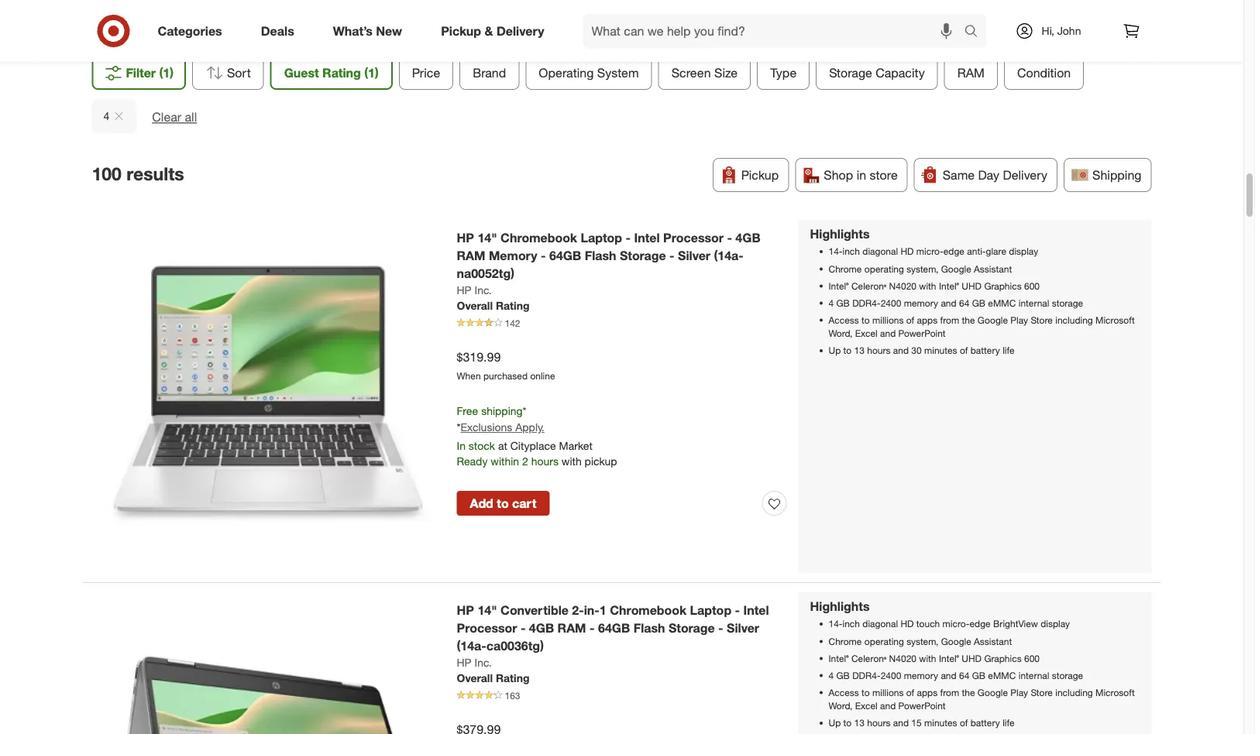 Task type: locate. For each thing, give the bounding box(es) containing it.
battery
[[971, 345, 1000, 356], [971, 718, 1000, 729]]

powerpoint up 30
[[899, 328, 946, 339]]

delivery
[[497, 23, 544, 38], [1003, 168, 1048, 183]]

sort button
[[192, 56, 264, 90]]

delivery for same day delivery
[[1003, 168, 1048, 183]]

excel for highlights 14-inch diagonal hd micro-edge anti-glare display chrome operating system, google assistant intel® celeron® n4020 with intel® uhd graphics 600 4 gb ddr4-2400 memory and 64 gb emmc internal storage access to millions of apps from the google play store including microsoft word, excel and powerpoint up to 13 hours and 30 minutes of battery life
[[855, 328, 878, 339]]

intel inside the hp 14" chromebook laptop - intel processor - 4gb ram memory - 64gb flash storage - silver (14a- na0052tg)
[[634, 231, 660, 246]]

edge left anti-
[[944, 246, 965, 257]]

at
[[498, 439, 507, 453]]

1 the from the top
[[962, 314, 975, 326]]

storage inside the hp 14" chromebook laptop - intel processor - 4gb ram memory - 64gb flash storage - silver (14a- na0052tg)
[[620, 248, 666, 263]]

1 vertical spatial system,
[[907, 636, 939, 647]]

micro-
[[917, 246, 944, 257], [943, 619, 970, 630]]

emmc down brightview
[[988, 670, 1016, 682]]

hp inc. link down 'ca0036tg)'
[[457, 655, 492, 671]]

2 chrome from the top
[[829, 636, 862, 647]]

inch down shop in store button
[[843, 246, 860, 257]]

apps up 30
[[917, 314, 938, 326]]

hp 14" chromebook laptop - intel processor - 4gb ram memory - 64gb flash storage - silver (14a-na0052tg) image
[[98, 226, 439, 568], [98, 226, 439, 568]]

1 vertical spatial store
[[1031, 687, 1053, 699]]

13 inside highlights 14-inch diagonal hd touch micro-edge brightview display chrome operating system, google assistant intel® celeron® n4020 with intel® uhd graphics 600 4 gb ddr4-2400 memory and 64 gb emmc internal storage access to millions of apps from the google play store including microsoft word, excel and powerpoint up to 13 hours and 15 minutes of battery life
[[854, 718, 865, 729]]

1 vertical spatial inch
[[843, 619, 860, 630]]

powerpoint inside highlights 14-inch diagonal hd touch micro-edge brightview display chrome operating system, google assistant intel® celeron® n4020 with intel® uhd graphics 600 4 gb ddr4-2400 memory and 64 gb emmc internal storage access to millions of apps from the google play store including microsoft word, excel and powerpoint up to 13 hours and 15 minutes of battery life
[[899, 700, 946, 712]]

64gb right the memory
[[549, 248, 581, 263]]

2 vertical spatial with
[[919, 653, 937, 664]]

0 vertical spatial operating
[[865, 263, 904, 275]]

1 horizontal spatial silver
[[727, 621, 760, 636]]

64 inside highlights 14-inch diagonal hd touch micro-edge brightview display chrome operating system, google assistant intel® celeron® n4020 with intel® uhd graphics 600 4 gb ddr4-2400 memory and 64 gb emmc internal storage access to millions of apps from the google play store including microsoft word, excel and powerpoint up to 13 hours and 15 minutes of battery life
[[959, 670, 970, 682]]

hp inc. link
[[457, 283, 492, 298], [457, 655, 492, 671]]

hours for highlights 14-inch diagonal hd micro-edge anti-glare display chrome operating system, google assistant intel® celeron® n4020 with intel® uhd graphics 600 4 gb ddr4-2400 memory and 64 gb emmc internal storage access to millions of apps from the google play store including microsoft word, excel and powerpoint up to 13 hours and 30 minutes of battery life
[[867, 345, 891, 356]]

(1) inside button
[[159, 65, 174, 80]]

assistant down glare
[[974, 263, 1012, 275]]

1 vertical spatial operating
[[865, 636, 904, 647]]

memory up 30
[[904, 297, 939, 309]]

0 vertical spatial microsoft
[[1096, 314, 1135, 326]]

2 hp from the top
[[457, 283, 472, 297]]

highlights inside highlights 14-inch diagonal hd micro-edge anti-glare display chrome operating system, google assistant intel® celeron® n4020 with intel® uhd graphics 600 4 gb ddr4-2400 memory and 64 gb emmc internal storage access to millions of apps from the google play store including microsoft word, excel and powerpoint up to 13 hours and 30 minutes of battery life
[[810, 226, 870, 242]]

3 hp from the top
[[457, 603, 474, 619]]

1 chrome from the top
[[829, 263, 862, 275]]

minutes inside highlights 14-inch diagonal hd micro-edge anti-glare display chrome operating system, google assistant intel® celeron® n4020 with intel® uhd graphics 600 4 gb ddr4-2400 memory and 64 gb emmc internal storage access to millions of apps from the google play store including microsoft word, excel and powerpoint up to 13 hours and 30 minutes of battery life
[[925, 345, 958, 356]]

2 access from the top
[[829, 687, 859, 699]]

2 vertical spatial 4
[[829, 670, 834, 682]]

of
[[907, 314, 915, 326], [960, 345, 968, 356], [907, 687, 915, 699], [960, 718, 968, 729]]

celeron® inside highlights 14-inch diagonal hd touch micro-edge brightview display chrome operating system, google assistant intel® celeron® n4020 with intel® uhd graphics 600 4 gb ddr4-2400 memory and 64 gb emmc internal storage access to millions of apps from the google play store including microsoft word, excel and powerpoint up to 13 hours and 15 minutes of battery life
[[852, 653, 887, 664]]

hp
[[457, 231, 474, 246], [457, 283, 472, 297], [457, 603, 474, 619], [457, 656, 472, 670]]

including inside highlights 14-inch diagonal hd touch micro-edge brightview display chrome operating system, google assistant intel® celeron® n4020 with intel® uhd graphics 600 4 gb ddr4-2400 memory and 64 gb emmc internal storage access to millions of apps from the google play store including microsoft word, excel and powerpoint up to 13 hours and 15 minutes of battery life
[[1056, 687, 1093, 699]]

1 memory from the top
[[904, 297, 939, 309]]

1 minutes from the top
[[925, 345, 958, 356]]

2 microsoft from the top
[[1096, 687, 1135, 699]]

of up 30
[[907, 314, 915, 326]]

1 vertical spatial celeron®
[[852, 653, 887, 664]]

0 vertical spatial 600
[[1024, 280, 1040, 292]]

delivery right day at top
[[1003, 168, 1048, 183]]

pickup inside pickup "button"
[[742, 168, 779, 183]]

64 inside highlights 14-inch diagonal hd micro-edge anti-glare display chrome operating system, google assistant intel® celeron® n4020 with intel® uhd graphics 600 4 gb ddr4-2400 memory and 64 gb emmc internal storage access to millions of apps from the google play store including microsoft word, excel and powerpoint up to 13 hours and 30 minutes of battery life
[[959, 297, 970, 309]]

0 horizontal spatial (1)
[[159, 65, 174, 80]]

0 vertical spatial hp inc. link
[[457, 283, 492, 298]]

and
[[941, 297, 957, 309], [880, 328, 896, 339], [893, 345, 909, 356], [941, 670, 957, 682], [880, 700, 896, 712], [893, 718, 909, 729]]

celeron®
[[852, 280, 887, 292], [852, 653, 887, 664]]

2 hp inc. from the top
[[457, 656, 492, 670]]

2 storage from the top
[[1052, 670, 1083, 682]]

4 for highlights 14-inch diagonal hd micro-edge anti-glare display chrome operating system, google assistant intel® celeron® n4020 with intel® uhd graphics 600 4 gb ddr4-2400 memory and 64 gb emmc internal storage access to millions of apps from the google play store including microsoft word, excel and powerpoint up to 13 hours and 30 minutes of battery life
[[829, 297, 834, 309]]

hours left 30
[[867, 345, 891, 356]]

2 600 from the top
[[1024, 653, 1040, 664]]

graphics inside highlights 14-inch diagonal hd touch micro-edge brightview display chrome operating system, google assistant intel® celeron® n4020 with intel® uhd graphics 600 4 gb ddr4-2400 memory and 64 gb emmc internal storage access to millions of apps from the google play store including microsoft word, excel and powerpoint up to 13 hours and 15 minutes of battery life
[[984, 653, 1022, 664]]

0 vertical spatial graphics
[[984, 280, 1022, 292]]

(1)
[[159, 65, 174, 80], [364, 65, 379, 80]]

pickup for pickup
[[742, 168, 779, 183]]

brand button
[[460, 56, 519, 90]]

micro- right touch
[[943, 619, 970, 630]]

hp inc. down the na0052tg)
[[457, 283, 492, 297]]

emmc inside highlights 14-inch diagonal hd touch micro-edge brightview display chrome operating system, google assistant intel® celeron® n4020 with intel® uhd graphics 600 4 gb ddr4-2400 memory and 64 gb emmc internal storage access to millions of apps from the google play store including microsoft word, excel and powerpoint up to 13 hours and 15 minutes of battery life
[[988, 670, 1016, 682]]

2 overall from the top
[[457, 672, 493, 685]]

ddr4-
[[853, 297, 881, 309], [853, 670, 881, 682]]

excel
[[855, 328, 878, 339], [855, 700, 878, 712]]

1 64 from the top
[[959, 297, 970, 309]]

1 vertical spatial 600
[[1024, 653, 1040, 664]]

2 up from the top
[[829, 718, 841, 729]]

1 vertical spatial intel
[[744, 603, 769, 619]]

graphics down glare
[[984, 280, 1022, 292]]

14" up the memory
[[478, 231, 497, 246]]

1 assistant from the top
[[974, 263, 1012, 275]]

assistant inside highlights 14-inch diagonal hd touch micro-edge brightview display chrome operating system, google assistant intel® celeron® n4020 with intel® uhd graphics 600 4 gb ddr4-2400 memory and 64 gb emmc internal storage access to millions of apps from the google play store including microsoft word, excel and powerpoint up to 13 hours and 15 minutes of battery life
[[974, 636, 1012, 647]]

intel®
[[829, 280, 849, 292], [939, 280, 959, 292], [829, 653, 849, 664], [939, 653, 959, 664]]

1 14- from the top
[[829, 246, 843, 257]]

processor inside the hp 14" chromebook laptop - intel processor - 4gb ram memory - 64gb flash storage - silver (14a- na0052tg)
[[663, 231, 724, 246]]

1 vertical spatial microsoft
[[1096, 687, 1135, 699]]

store
[[1031, 314, 1053, 326], [1031, 687, 1053, 699]]

14- inside highlights 14-inch diagonal hd micro-edge anti-glare display chrome operating system, google assistant intel® celeron® n4020 with intel® uhd graphics 600 4 gb ddr4-2400 memory and 64 gb emmc internal storage access to millions of apps from the google play store including microsoft word, excel and powerpoint up to 13 hours and 30 minutes of battery life
[[829, 246, 843, 257]]

up inside highlights 14-inch diagonal hd micro-edge anti-glare display chrome operating system, google assistant intel® celeron® n4020 with intel® uhd graphics 600 4 gb ddr4-2400 memory and 64 gb emmc internal storage access to millions of apps from the google play store including microsoft word, excel and powerpoint up to 13 hours and 30 minutes of battery life
[[829, 345, 841, 356]]

1 vertical spatial assistant
[[974, 636, 1012, 647]]

with up 30
[[919, 280, 937, 292]]

0 vertical spatial flash
[[585, 248, 616, 263]]

word, inside highlights 14-inch diagonal hd touch micro-edge brightview display chrome operating system, google assistant intel® celeron® n4020 with intel® uhd graphics 600 4 gb ddr4-2400 memory and 64 gb emmc internal storage access to millions of apps from the google play store including microsoft word, excel and powerpoint up to 13 hours and 15 minutes of battery life
[[829, 700, 853, 712]]

uhd for highlights 14-inch diagonal hd touch micro-edge brightview display chrome operating system, google assistant intel® celeron® n4020 with intel® uhd graphics 600 4 gb ddr4-2400 memory and 64 gb emmc internal storage access to millions of apps from the google play store including microsoft word, excel and powerpoint up to 13 hours and 15 minutes of battery life
[[962, 653, 982, 664]]

n4020 down touch
[[889, 653, 917, 664]]

(1) right filter
[[159, 65, 174, 80]]

2 apps from the top
[[917, 687, 938, 699]]

1 horizontal spatial laptop
[[690, 603, 732, 619]]

2 the from the top
[[962, 687, 975, 699]]

2 play from the top
[[1011, 687, 1028, 699]]

internal
[[1019, 297, 1050, 309], [1019, 670, 1050, 682]]

2 ddr4- from the top
[[853, 670, 881, 682]]

1 highlights from the top
[[810, 226, 870, 242]]

1 14" from the top
[[478, 231, 497, 246]]

silver inside hp 14" convertible 2-in-1 chromebook laptop - intel processor - 4gb ram - 64gb flash storage - silver (14a-ca0036tg)
[[727, 621, 760, 636]]

filter (1) button
[[92, 56, 186, 90]]

2 hp inc. link from the top
[[457, 655, 492, 671]]

14" inside the hp 14" chromebook laptop - intel processor - 4gb ram memory - 64gb flash storage - silver (14a- na0052tg)
[[478, 231, 497, 246]]

diagonal for highlights 14-inch diagonal hd micro-edge anti-glare display chrome operating system, google assistant intel® celeron® n4020 with intel® uhd graphics 600 4 gb ddr4-2400 memory and 64 gb emmc internal storage access to millions of apps from the google play store including microsoft word, excel and powerpoint up to 13 hours and 30 minutes of battery life
[[863, 246, 898, 257]]

apps inside highlights 14-inch diagonal hd touch micro-edge brightview display chrome operating system, google assistant intel® celeron® n4020 with intel® uhd graphics 600 4 gb ddr4-2400 memory and 64 gb emmc internal storage access to millions of apps from the google play store including microsoft word, excel and powerpoint up to 13 hours and 15 minutes of battery life
[[917, 687, 938, 699]]

flash inside the hp 14" chromebook laptop - intel processor - 4gb ram memory - 64gb flash storage - silver (14a- na0052tg)
[[585, 248, 616, 263]]

hp inc. for hp 14" convertible 2-in-1 chromebook laptop - intel processor - 4gb ram - 64gb flash storage - silver (14a-ca0036tg)
[[457, 656, 492, 670]]

overall rating up 142 at the left top of the page
[[457, 299, 530, 312]]

0 vertical spatial 4gb
[[736, 231, 761, 246]]

flash
[[585, 248, 616, 263], [634, 621, 665, 636]]

64gb inside the hp 14" chromebook laptop - intel processor - 4gb ram memory - 64gb flash storage - silver (14a- na0052tg)
[[549, 248, 581, 263]]

1 millions from the top
[[873, 314, 904, 326]]

2 rating from the top
[[496, 672, 530, 685]]

ram inside the hp 14" chromebook laptop - intel processor - 4gb ram memory - 64gb flash storage - silver (14a- na0052tg)
[[457, 248, 486, 263]]

1 celeron® from the top
[[852, 280, 887, 292]]

2 horizontal spatial ram
[[958, 65, 985, 80]]

0 vertical spatial uhd
[[962, 280, 982, 292]]

4 inside highlights 14-inch diagonal hd touch micro-edge brightview display chrome operating system, google assistant intel® celeron® n4020 with intel® uhd graphics 600 4 gb ddr4-2400 memory and 64 gb emmc internal storage access to millions of apps from the google play store including microsoft word, excel and powerpoint up to 13 hours and 15 minutes of battery life
[[829, 670, 834, 682]]

overall rating
[[457, 299, 530, 312], [457, 672, 530, 685]]

memory up 15
[[904, 670, 939, 682]]

to
[[862, 314, 870, 326], [844, 345, 852, 356], [497, 496, 509, 511], [862, 687, 870, 699], [844, 718, 852, 729]]

minutes right 30
[[925, 345, 958, 356]]

1 including from the top
[[1056, 314, 1093, 326]]

1 vertical spatial ddr4-
[[853, 670, 881, 682]]

graphics down brightview
[[984, 653, 1022, 664]]

600 inside highlights 14-inch diagonal hd micro-edge anti-glare display chrome operating system, google assistant intel® celeron® n4020 with intel® uhd graphics 600 4 gb ddr4-2400 memory and 64 gb emmc internal storage access to millions of apps from the google play store including microsoft word, excel and powerpoint up to 13 hours and 30 minutes of battery life
[[1024, 280, 1040, 292]]

inc. down the na0052tg)
[[475, 283, 492, 297]]

0 horizontal spatial (14a-
[[457, 639, 486, 654]]

celeron® inside highlights 14-inch diagonal hd micro-edge anti-glare display chrome operating system, google assistant intel® celeron® n4020 with intel® uhd graphics 600 4 gb ddr4-2400 memory and 64 gb emmc internal storage access to millions of apps from the google play store including microsoft word, excel and powerpoint up to 13 hours and 30 minutes of battery life
[[852, 280, 887, 292]]

inch inside highlights 14-inch diagonal hd touch micro-edge brightview display chrome operating system, google assistant intel® celeron® n4020 with intel® uhd graphics 600 4 gb ddr4-2400 memory and 64 gb emmc internal storage access to millions of apps from the google play store including microsoft word, excel and powerpoint up to 13 hours and 15 minutes of battery life
[[843, 619, 860, 630]]

ram down the 2-
[[558, 621, 586, 636]]

1 ddr4- from the top
[[853, 297, 881, 309]]

assistant down brightview
[[974, 636, 1012, 647]]

2 powerpoint from the top
[[899, 700, 946, 712]]

play for highlights 14-inch diagonal hd touch micro-edge brightview display chrome operating system, google assistant intel® celeron® n4020 with intel® uhd graphics 600 4 gb ddr4-2400 memory and 64 gb emmc internal storage access to millions of apps from the google play store including microsoft word, excel and powerpoint up to 13 hours and 15 minutes of battery life
[[1011, 687, 1028, 699]]

0 vertical spatial *
[[523, 405, 527, 418]]

chromebook up the memory
[[501, 231, 577, 246]]

0 vertical spatial delivery
[[497, 23, 544, 38]]

hours down cityplace
[[531, 455, 559, 468]]

powerpoint for highlights 14-inch diagonal hd micro-edge anti-glare display chrome operating system, google assistant intel® celeron® n4020 with intel® uhd graphics 600 4 gb ddr4-2400 memory and 64 gb emmc internal storage access to millions of apps from the google play store including microsoft word, excel and powerpoint up to 13 hours and 30 minutes of battery life
[[899, 328, 946, 339]]

diagonal for highlights 14-inch diagonal hd touch micro-edge brightview display chrome operating system, google assistant intel® celeron® n4020 with intel® uhd graphics 600 4 gb ddr4-2400 memory and 64 gb emmc internal storage access to millions of apps from the google play store including microsoft word, excel and powerpoint up to 13 hours and 15 minutes of battery life
[[863, 619, 898, 630]]

micro- left anti-
[[917, 246, 944, 257]]

1 hp inc. from the top
[[457, 283, 492, 297]]

new
[[376, 23, 402, 38]]

hours inside highlights 14-inch diagonal hd micro-edge anti-glare display chrome operating system, google assistant intel® celeron® n4020 with intel® uhd graphics 600 4 gb ddr4-2400 memory and 64 gb emmc internal storage access to millions of apps from the google play store including microsoft word, excel and powerpoint up to 13 hours and 30 minutes of battery life
[[867, 345, 891, 356]]

14" inside hp 14" convertible 2-in-1 chromebook laptop - intel processor - 4gb ram - 64gb flash storage - silver (14a-ca0036tg)
[[478, 603, 497, 619]]

0 vertical spatial system,
[[907, 263, 939, 275]]

the inside highlights 14-inch diagonal hd micro-edge anti-glare display chrome operating system, google assistant intel® celeron® n4020 with intel® uhd graphics 600 4 gb ddr4-2400 memory and 64 gb emmc internal storage access to millions of apps from the google play store including microsoft word, excel and powerpoint up to 13 hours and 30 minutes of battery life
[[962, 314, 975, 326]]

1 uhd from the top
[[962, 280, 982, 292]]

emmc down glare
[[988, 297, 1016, 309]]

4gb
[[736, 231, 761, 246], [529, 621, 554, 636]]

play
[[1011, 314, 1028, 326], [1011, 687, 1028, 699]]

2400
[[881, 297, 902, 309], [881, 670, 902, 682]]

2 word, from the top
[[829, 700, 853, 712]]

apps for highlights 14-inch diagonal hd touch micro-edge brightview display chrome operating system, google assistant intel® celeron® n4020 with intel® uhd graphics 600 4 gb ddr4-2400 memory and 64 gb emmc internal storage access to millions of apps from the google play store including microsoft word, excel and powerpoint up to 13 hours and 15 minutes of battery life
[[917, 687, 938, 699]]

graphics for highlights 14-inch diagonal hd touch micro-edge brightview display chrome operating system, google assistant intel® celeron® n4020 with intel® uhd graphics 600 4 gb ddr4-2400 memory and 64 gb emmc internal storage access to millions of apps from the google play store including microsoft word, excel and powerpoint up to 13 hours and 15 minutes of battery life
[[984, 653, 1022, 664]]

2400 inside highlights 14-inch diagonal hd touch micro-edge brightview display chrome operating system, google assistant intel® celeron® n4020 with intel® uhd graphics 600 4 gb ddr4-2400 memory and 64 gb emmc internal storage access to millions of apps from the google play store including microsoft word, excel and powerpoint up to 13 hours and 15 minutes of battery life
[[881, 670, 902, 682]]

0 vertical spatial inc.
[[475, 283, 492, 297]]

delivery for pickup & delivery
[[497, 23, 544, 38]]

shop in store
[[824, 168, 898, 183]]

display
[[1009, 246, 1039, 257], [1041, 619, 1070, 630]]

1 up from the top
[[829, 345, 841, 356]]

13 for highlights 14-inch diagonal hd micro-edge anti-glare display chrome operating system, google assistant intel® celeron® n4020 with intel® uhd graphics 600 4 gb ddr4-2400 memory and 64 gb emmc internal storage access to millions of apps from the google play store including microsoft word, excel and powerpoint up to 13 hours and 30 minutes of battery life
[[854, 345, 865, 356]]

1 storage from the top
[[1052, 297, 1083, 309]]

1 battery from the top
[[971, 345, 1000, 356]]

1 horizontal spatial processor
[[663, 231, 724, 246]]

1 overall from the top
[[457, 299, 493, 312]]

access
[[829, 314, 859, 326], [829, 687, 859, 699]]

1 13 from the top
[[854, 345, 865, 356]]

2 overall rating from the top
[[457, 672, 530, 685]]

0 vertical spatial with
[[919, 280, 937, 292]]

diagonal down the store on the right of the page
[[863, 246, 898, 257]]

0 vertical spatial processor
[[663, 231, 724, 246]]

inch left touch
[[843, 619, 860, 630]]

highlights inside highlights 14-inch diagonal hd touch micro-edge brightview display chrome operating system, google assistant intel® celeron® n4020 with intel® uhd graphics 600 4 gb ddr4-2400 memory and 64 gb emmc internal storage access to millions of apps from the google play store including microsoft word, excel and powerpoint up to 13 hours and 15 minutes of battery life
[[810, 599, 870, 614]]

hi, john
[[1042, 24, 1081, 38]]

microsoft for highlights 14-inch diagonal hd touch micro-edge brightview display chrome operating system, google assistant intel® celeron® n4020 with intel® uhd graphics 600 4 gb ddr4-2400 memory and 64 gb emmc internal storage access to millions of apps from the google play store including microsoft word, excel and powerpoint up to 13 hours and 15 minutes of battery life
[[1096, 687, 1135, 699]]

hp inc. for hp 14" chromebook laptop - intel processor - 4gb ram memory - 64gb flash storage - silver (14a- na0052tg)
[[457, 283, 492, 297]]

0 vertical spatial inch
[[843, 246, 860, 257]]

2 14" from the top
[[478, 603, 497, 619]]

1 internal from the top
[[1019, 297, 1050, 309]]

1 operating from the top
[[865, 263, 904, 275]]

1 system, from the top
[[907, 263, 939, 275]]

chromebook right 1
[[610, 603, 687, 619]]

chrome for highlights 14-inch diagonal hd touch micro-edge brightview display chrome operating system, google assistant intel® celeron® n4020 with intel® uhd graphics 600 4 gb ddr4-2400 memory and 64 gb emmc internal storage access to millions of apps from the google play store including microsoft word, excel and powerpoint up to 13 hours and 15 minutes of battery life
[[829, 636, 862, 647]]

2 including from the top
[[1056, 687, 1093, 699]]

glare
[[986, 246, 1007, 257]]

2 14- from the top
[[829, 619, 843, 630]]

diagonal inside highlights 14-inch diagonal hd micro-edge anti-glare display chrome operating system, google assistant intel® celeron® n4020 with intel® uhd graphics 600 4 gb ddr4-2400 memory and 64 gb emmc internal storage access to millions of apps from the google play store including microsoft word, excel and powerpoint up to 13 hours and 30 minutes of battery life
[[863, 246, 898, 257]]

2 inc. from the top
[[475, 656, 492, 670]]

millions inside highlights 14-inch diagonal hd micro-edge anti-glare display chrome operating system, google assistant intel® celeron® n4020 with intel® uhd graphics 600 4 gb ddr4-2400 memory and 64 gb emmc internal storage access to millions of apps from the google play store including microsoft word, excel and powerpoint up to 13 hours and 30 minutes of battery life
[[873, 314, 904, 326]]

microsoft
[[1096, 314, 1135, 326], [1096, 687, 1135, 699]]

2 diagonal from the top
[[863, 619, 898, 630]]

0 vertical spatial millions
[[873, 314, 904, 326]]

n4020 inside highlights 14-inch diagonal hd touch micro-edge brightview display chrome operating system, google assistant intel® celeron® n4020 with intel® uhd graphics 600 4 gb ddr4-2400 memory and 64 gb emmc internal storage access to millions of apps from the google play store including microsoft word, excel and powerpoint up to 13 hours and 15 minutes of battery life
[[889, 653, 917, 664]]

inc. down 'ca0036tg)'
[[475, 656, 492, 670]]

600 for highlights 14-inch diagonal hd micro-edge anti-glare display chrome operating system, google assistant intel® celeron® n4020 with intel® uhd graphics 600 4 gb ddr4-2400 memory and 64 gb emmc internal storage access to millions of apps from the google play store including microsoft word, excel and powerpoint up to 13 hours and 30 minutes of battery life
[[1024, 280, 1040, 292]]

0 horizontal spatial 64gb
[[549, 248, 581, 263]]

0 vertical spatial word,
[[829, 328, 853, 339]]

13 inside highlights 14-inch diagonal hd micro-edge anti-glare display chrome operating system, google assistant intel® celeron® n4020 with intel® uhd graphics 600 4 gb ddr4-2400 memory and 64 gb emmc internal storage access to millions of apps from the google play store including microsoft word, excel and powerpoint up to 13 hours and 30 minutes of battery life
[[854, 345, 865, 356]]

overall down 'ca0036tg)'
[[457, 672, 493, 685]]

hd left anti-
[[901, 246, 914, 257]]

1 vertical spatial play
[[1011, 687, 1028, 699]]

n4020 for highlights 14-inch diagonal hd micro-edge anti-glare display chrome operating system, google assistant intel® celeron® n4020 with intel® uhd graphics 600 4 gb ddr4-2400 memory and 64 gb emmc internal storage access to millions of apps from the google play store including microsoft word, excel and powerpoint up to 13 hours and 30 minutes of battery life
[[889, 280, 917, 292]]

shipping button
[[1064, 158, 1152, 192]]

0 vertical spatial rating
[[496, 299, 530, 312]]

microsoft inside highlights 14-inch diagonal hd micro-edge anti-glare display chrome operating system, google assistant intel® celeron® n4020 with intel® uhd graphics 600 4 gb ddr4-2400 memory and 64 gb emmc internal storage access to millions of apps from the google play store including microsoft word, excel and powerpoint up to 13 hours and 30 minutes of battery life
[[1096, 314, 1135, 326]]

microsoft inside highlights 14-inch diagonal hd touch micro-edge brightview display chrome operating system, google assistant intel® celeron® n4020 with intel® uhd graphics 600 4 gb ddr4-2400 memory and 64 gb emmc internal storage access to millions of apps from the google play store including microsoft word, excel and powerpoint up to 13 hours and 15 minutes of battery life
[[1096, 687, 1135, 699]]

1 vertical spatial edge
[[970, 619, 991, 630]]

0 vertical spatial (14a-
[[714, 248, 744, 263]]

(14a- inside hp 14" convertible 2-in-1 chromebook laptop - intel processor - 4gb ram - 64gb flash storage - silver (14a-ca0036tg)
[[457, 639, 486, 654]]

ddr4- inside highlights 14-inch diagonal hd touch micro-edge brightview display chrome operating system, google assistant intel® celeron® n4020 with intel® uhd graphics 600 4 gb ddr4-2400 memory and 64 gb emmc internal storage access to millions of apps from the google play store including microsoft word, excel and powerpoint up to 13 hours and 15 minutes of battery life
[[853, 670, 881, 682]]

2 system, from the top
[[907, 636, 939, 647]]

play for highlights 14-inch diagonal hd micro-edge anti-glare display chrome operating system, google assistant intel® celeron® n4020 with intel® uhd graphics 600 4 gb ddr4-2400 memory and 64 gb emmc internal storage access to millions of apps from the google play store including microsoft word, excel and powerpoint up to 13 hours and 30 minutes of battery life
[[1011, 314, 1028, 326]]

hp inc. down 'ca0036tg)'
[[457, 656, 492, 670]]

0 vertical spatial storage
[[1052, 297, 1083, 309]]

0 horizontal spatial delivery
[[497, 23, 544, 38]]

0 vertical spatial 14"
[[478, 231, 497, 246]]

0 vertical spatial celeron®
[[852, 280, 887, 292]]

overall rating up the "163"
[[457, 672, 530, 685]]

2 (1) from the left
[[364, 65, 379, 80]]

1 access from the top
[[829, 314, 859, 326]]

2 internal from the top
[[1019, 670, 1050, 682]]

64gb down 1
[[598, 621, 630, 636]]

1 vertical spatial inc.
[[475, 656, 492, 670]]

1 vertical spatial word,
[[829, 700, 853, 712]]

life inside highlights 14-inch diagonal hd micro-edge anti-glare display chrome operating system, google assistant intel® celeron® n4020 with intel® uhd graphics 600 4 gb ddr4-2400 memory and 64 gb emmc internal storage access to millions of apps from the google play store including microsoft word, excel and powerpoint up to 13 hours and 30 minutes of battery life
[[1003, 345, 1015, 356]]

0 horizontal spatial laptop
[[581, 231, 622, 246]]

overall rating for hp 14" chromebook laptop - intel processor - 4gb ram memory - 64gb flash storage - silver (14a- na0052tg)
[[457, 299, 530, 312]]

battery right 30
[[971, 345, 1000, 356]]

edge
[[944, 246, 965, 257], [970, 619, 991, 630]]

play inside highlights 14-inch diagonal hd touch micro-edge brightview display chrome operating system, google assistant intel® celeron® n4020 with intel® uhd graphics 600 4 gb ddr4-2400 memory and 64 gb emmc internal storage access to millions of apps from the google play store including microsoft word, excel and powerpoint up to 13 hours and 15 minutes of battery life
[[1011, 687, 1028, 699]]

hp 14" convertible 2-in-1 chromebook laptop - intel processor - 4gb ram - 64gb flash storage - silver (14a-ca0036tg) image
[[98, 599, 439, 735], [98, 599, 439, 735]]

0 vertical spatial diagonal
[[863, 246, 898, 257]]

internal inside highlights 14-inch diagonal hd micro-edge anti-glare display chrome operating system, google assistant intel® celeron® n4020 with intel® uhd graphics 600 4 gb ddr4-2400 memory and 64 gb emmc internal storage access to millions of apps from the google play store including microsoft word, excel and powerpoint up to 13 hours and 30 minutes of battery life
[[1019, 297, 1050, 309]]

life for highlights 14-inch diagonal hd touch micro-edge brightview display chrome operating system, google assistant intel® celeron® n4020 with intel® uhd graphics 600 4 gb ddr4-2400 memory and 64 gb emmc internal storage access to millions of apps from the google play store including microsoft word, excel and powerpoint up to 13 hours and 15 minutes of battery life
[[1003, 718, 1015, 729]]

chromebook
[[501, 231, 577, 246], [610, 603, 687, 619]]

store inside highlights 14-inch diagonal hd micro-edge anti-glare display chrome operating system, google assistant intel® celeron® n4020 with intel® uhd graphics 600 4 gb ddr4-2400 memory and 64 gb emmc internal storage access to millions of apps from the google play store including microsoft word, excel and powerpoint up to 13 hours and 30 minutes of battery life
[[1031, 314, 1053, 326]]

celeron® for highlights 14-inch diagonal hd micro-edge anti-glare display chrome operating system, google assistant intel® celeron® n4020 with intel® uhd graphics 600 4 gb ddr4-2400 memory and 64 gb emmc internal storage access to millions of apps from the google play store including microsoft word, excel and powerpoint up to 13 hours and 30 minutes of battery life
[[852, 280, 887, 292]]

excel inside highlights 14-inch diagonal hd micro-edge anti-glare display chrome operating system, google assistant intel® celeron® n4020 with intel® uhd graphics 600 4 gb ddr4-2400 memory and 64 gb emmc internal storage access to millions of apps from the google play store including microsoft word, excel and powerpoint up to 13 hours and 30 minutes of battery life
[[855, 328, 878, 339]]

battery for highlights 14-inch diagonal hd touch micro-edge brightview display chrome operating system, google assistant intel® celeron® n4020 with intel® uhd graphics 600 4 gb ddr4-2400 memory and 64 gb emmc internal storage access to millions of apps from the google play store including microsoft word, excel and powerpoint up to 13 hours and 15 minutes of battery life
[[971, 718, 1000, 729]]

with
[[919, 280, 937, 292], [562, 455, 582, 468], [919, 653, 937, 664]]

1 vertical spatial 2400
[[881, 670, 902, 682]]

2 uhd from the top
[[962, 653, 982, 664]]

2 millions from the top
[[873, 687, 904, 699]]

hours
[[867, 345, 891, 356], [531, 455, 559, 468], [867, 718, 891, 729]]

hd inside highlights 14-inch diagonal hd touch micro-edge brightview display chrome operating system, google assistant intel® celeron® n4020 with intel® uhd graphics 600 4 gb ddr4-2400 memory and 64 gb emmc internal storage access to millions of apps from the google play store including microsoft word, excel and powerpoint up to 13 hours and 15 minutes of battery life
[[901, 619, 914, 630]]

0 vertical spatial silver
[[678, 248, 711, 263]]

rating
[[496, 299, 530, 312], [496, 672, 530, 685]]

online
[[530, 370, 555, 382]]

1 horizontal spatial pickup
[[742, 168, 779, 183]]

0 vertical spatial 14-
[[829, 246, 843, 257]]

0 horizontal spatial edge
[[944, 246, 965, 257]]

rating up the "163"
[[496, 672, 530, 685]]

capacity
[[876, 65, 925, 80]]

pickup inside pickup & delivery link
[[441, 23, 481, 38]]

ram
[[958, 65, 985, 80], [457, 248, 486, 263], [558, 621, 586, 636]]

1 vertical spatial micro-
[[943, 619, 970, 630]]

1 vertical spatial minutes
[[925, 718, 958, 729]]

0 vertical spatial overall
[[457, 299, 493, 312]]

same
[[943, 168, 975, 183]]

4gb inside hp 14" convertible 2-in-1 chromebook laptop - intel processor - 4gb ram - 64gb flash storage - silver (14a-ca0036tg)
[[529, 621, 554, 636]]

pickup
[[585, 455, 617, 468]]

rating up 142 at the left top of the page
[[496, 299, 530, 312]]

0 vertical spatial storage
[[829, 65, 872, 80]]

rating for memory
[[496, 299, 530, 312]]

1 vertical spatial rating
[[496, 672, 530, 685]]

with for highlights 14-inch diagonal hd micro-edge anti-glare display chrome operating system, google assistant intel® celeron® n4020 with intel® uhd graphics 600 4 gb ddr4-2400 memory and 64 gb emmc internal storage access to millions of apps from the google play store including microsoft word, excel and powerpoint up to 13 hours and 30 minutes of battery life
[[919, 280, 937, 292]]

n4020
[[889, 280, 917, 292], [889, 653, 917, 664]]

0 horizontal spatial storage
[[620, 248, 666, 263]]

what's
[[333, 23, 373, 38]]

1 diagonal from the top
[[863, 246, 898, 257]]

hours left 15
[[867, 718, 891, 729]]

* down free
[[457, 421, 461, 434]]

ddr4- for highlights 14-inch diagonal hd touch micro-edge brightview display chrome operating system, google assistant intel® celeron® n4020 with intel® uhd graphics 600 4 gb ddr4-2400 memory and 64 gb emmc internal storage access to millions of apps from the google play store including microsoft word, excel and powerpoint up to 13 hours and 15 minutes of battery life
[[853, 670, 881, 682]]

life inside highlights 14-inch diagonal hd touch micro-edge brightview display chrome operating system, google assistant intel® celeron® n4020 with intel® uhd graphics 600 4 gb ddr4-2400 memory and 64 gb emmc internal storage access to millions of apps from the google play store including microsoft word, excel and powerpoint up to 13 hours and 15 minutes of battery life
[[1003, 718, 1015, 729]]

2 graphics from the top
[[984, 653, 1022, 664]]

memory
[[489, 248, 538, 263]]

1 graphics from the top
[[984, 280, 1022, 292]]

4gb down pickup "button"
[[736, 231, 761, 246]]

64 for highlights 14-inch diagonal hd micro-edge anti-glare display chrome operating system, google assistant intel® celeron® n4020 with intel® uhd graphics 600 4 gb ddr4-2400 memory and 64 gb emmc internal storage access to millions of apps from the google play store including microsoft word, excel and powerpoint up to 13 hours and 30 minutes of battery life
[[959, 297, 970, 309]]

system
[[597, 65, 639, 80]]

30
[[912, 345, 922, 356]]

with inside highlights 14-inch diagonal hd touch micro-edge brightview display chrome operating system, google assistant intel® celeron® n4020 with intel® uhd graphics 600 4 gb ddr4-2400 memory and 64 gb emmc internal storage access to millions of apps from the google play store including microsoft word, excel and powerpoint up to 13 hours and 15 minutes of battery life
[[919, 653, 937, 664]]

price button
[[399, 56, 454, 90]]

1 vertical spatial battery
[[971, 718, 1000, 729]]

1 vertical spatial graphics
[[984, 653, 1022, 664]]

2 memory from the top
[[904, 670, 939, 682]]

2 from from the top
[[940, 687, 960, 699]]

overall down the na0052tg)
[[457, 299, 493, 312]]

condition button
[[1004, 56, 1084, 90]]

access for highlights 14-inch diagonal hd micro-edge anti-glare display chrome operating system, google assistant intel® celeron® n4020 with intel® uhd graphics 600 4 gb ddr4-2400 memory and 64 gb emmc internal storage access to millions of apps from the google play store including microsoft word, excel and powerpoint up to 13 hours and 30 minutes of battery life
[[829, 314, 859, 326]]

2 operating from the top
[[865, 636, 904, 647]]

what's new
[[333, 23, 402, 38]]

life for highlights 14-inch diagonal hd micro-edge anti-glare display chrome operating system, google assistant intel® celeron® n4020 with intel® uhd graphics 600 4 gb ddr4-2400 memory and 64 gb emmc internal storage access to millions of apps from the google play store including microsoft word, excel and powerpoint up to 13 hours and 30 minutes of battery life
[[1003, 345, 1015, 356]]

battery right 15
[[971, 718, 1000, 729]]

storage inside highlights 14-inch diagonal hd touch micro-edge brightview display chrome operating system, google assistant intel® celeron® n4020 with intel® uhd graphics 600 4 gb ddr4-2400 memory and 64 gb emmc internal storage access to millions of apps from the google play store including microsoft word, excel and powerpoint up to 13 hours and 15 minutes of battery life
[[1052, 670, 1083, 682]]

1 play from the top
[[1011, 314, 1028, 326]]

1 excel from the top
[[855, 328, 878, 339]]

0 vertical spatial highlights
[[810, 226, 870, 242]]

ddr4- inside highlights 14-inch diagonal hd micro-edge anti-glare display chrome operating system, google assistant intel® celeron® n4020 with intel® uhd graphics 600 4 gb ddr4-2400 memory and 64 gb emmc internal storage access to millions of apps from the google play store including microsoft word, excel and powerpoint up to 13 hours and 30 minutes of battery life
[[853, 297, 881, 309]]

laptop inside hp 14" convertible 2-in-1 chromebook laptop - intel processor - 4gb ram - 64gb flash storage - silver (14a-ca0036tg)
[[690, 603, 732, 619]]

1 vertical spatial (14a-
[[457, 639, 486, 654]]

free
[[457, 405, 478, 418]]

hd left touch
[[901, 619, 914, 630]]

1 vertical spatial powerpoint
[[899, 700, 946, 712]]

display right glare
[[1009, 246, 1039, 257]]

n4020 up 30
[[889, 280, 917, 292]]

1 vertical spatial *
[[457, 421, 461, 434]]

of right 15
[[960, 718, 968, 729]]

n4020 for highlights 14-inch diagonal hd touch micro-edge brightview display chrome operating system, google assistant intel® celeron® n4020 with intel® uhd graphics 600 4 gb ddr4-2400 memory and 64 gb emmc internal storage access to millions of apps from the google play store including microsoft word, excel and powerpoint up to 13 hours and 15 minutes of battery life
[[889, 653, 917, 664]]

hp inc. link down the na0052tg)
[[457, 283, 492, 298]]

overall for hp 14" chromebook laptop - intel processor - 4gb ram memory - 64gb flash storage - silver (14a- na0052tg)
[[457, 299, 493, 312]]

inch for highlights 14-inch diagonal hd touch micro-edge brightview display chrome operating system, google assistant intel® celeron® n4020 with intel® uhd graphics 600 4 gb ddr4-2400 memory and 64 gb emmc internal storage access to millions of apps from the google play store including microsoft word, excel and powerpoint up to 13 hours and 15 minutes of battery life
[[843, 619, 860, 630]]

store inside highlights 14-inch diagonal hd touch micro-edge brightview display chrome operating system, google assistant intel® celeron® n4020 with intel® uhd graphics 600 4 gb ddr4-2400 memory and 64 gb emmc internal storage access to millions of apps from the google play store including microsoft word, excel and powerpoint up to 13 hours and 15 minutes of battery life
[[1031, 687, 1053, 699]]

ram up the na0052tg)
[[457, 248, 486, 263]]

millions for highlights 14-inch diagonal hd micro-edge anti-glare display chrome operating system, google assistant intel® celeron® n4020 with intel® uhd graphics 600 4 gb ddr4-2400 memory and 64 gb emmc internal storage access to millions of apps from the google play store including microsoft word, excel and powerpoint up to 13 hours and 30 minutes of battery life
[[873, 314, 904, 326]]

display inside highlights 14-inch diagonal hd micro-edge anti-glare display chrome operating system, google assistant intel® celeron® n4020 with intel® uhd graphics 600 4 gb ddr4-2400 memory and 64 gb emmc internal storage access to millions of apps from the google play store including microsoft word, excel and powerpoint up to 13 hours and 30 minutes of battery life
[[1009, 246, 1039, 257]]

1 powerpoint from the top
[[899, 328, 946, 339]]

system, for highlights 14-inch diagonal hd touch micro-edge brightview display chrome operating system, google assistant intel® celeron® n4020 with intel® uhd graphics 600 4 gb ddr4-2400 memory and 64 gb emmc internal storage access to millions of apps from the google play store including microsoft word, excel and powerpoint up to 13 hours and 15 minutes of battery life
[[907, 636, 939, 647]]

1 hp from the top
[[457, 231, 474, 246]]

emmc for highlights 14-inch diagonal hd micro-edge anti-glare display chrome operating system, google assistant intel® celeron® n4020 with intel® uhd graphics 600 4 gb ddr4-2400 memory and 64 gb emmc internal storage access to millions of apps from the google play store including microsoft word, excel and powerpoint up to 13 hours and 30 minutes of battery life
[[988, 297, 1016, 309]]

1 apps from the top
[[917, 314, 938, 326]]

hp inc. link for hp 14" chromebook laptop - intel processor - 4gb ram memory - 64gb flash storage - silver (14a- na0052tg)
[[457, 283, 492, 298]]

1 microsoft from the top
[[1096, 314, 1135, 326]]

14- inside highlights 14-inch diagonal hd touch micro-edge brightview display chrome operating system, google assistant intel® celeron® n4020 with intel® uhd graphics 600 4 gb ddr4-2400 memory and 64 gb emmc internal storage access to millions of apps from the google play store including microsoft word, excel and powerpoint up to 13 hours and 15 minutes of battery life
[[829, 619, 843, 630]]

1 store from the top
[[1031, 314, 1053, 326]]

chrome for highlights 14-inch diagonal hd micro-edge anti-glare display chrome operating system, google assistant intel® celeron® n4020 with intel® uhd graphics 600 4 gb ddr4-2400 memory and 64 gb emmc internal storage access to millions of apps from the google play store including microsoft word, excel and powerpoint up to 13 hours and 30 minutes of battery life
[[829, 263, 862, 275]]

14-
[[829, 246, 843, 257], [829, 619, 843, 630]]

minutes
[[925, 345, 958, 356], [925, 718, 958, 729]]

2 excel from the top
[[855, 700, 878, 712]]

with inside free shipping * * exclusions apply. in stock at  cityplace market ready within 2 hours with pickup
[[562, 455, 582, 468]]

uhd inside highlights 14-inch diagonal hd micro-edge anti-glare display chrome operating system, google assistant intel® celeron® n4020 with intel® uhd graphics 600 4 gb ddr4-2400 memory and 64 gb emmc internal storage access to millions of apps from the google play store including microsoft word, excel and powerpoint up to 13 hours and 30 minutes of battery life
[[962, 280, 982, 292]]

1 inch from the top
[[843, 246, 860, 257]]

na0052tg)
[[457, 266, 515, 281]]

1 2400 from the top
[[881, 297, 902, 309]]

0 horizontal spatial processor
[[457, 621, 517, 636]]

1 vertical spatial overall
[[457, 672, 493, 685]]

up for highlights 14-inch diagonal hd micro-edge anti-glare display chrome operating system, google assistant intel® celeron® n4020 with intel® uhd graphics 600 4 gb ddr4-2400 memory and 64 gb emmc internal storage access to millions of apps from the google play store including microsoft word, excel and powerpoint up to 13 hours and 30 minutes of battery life
[[829, 345, 841, 356]]

2 inch from the top
[[843, 619, 860, 630]]

apply.
[[515, 421, 545, 434]]

micro- inside highlights 14-inch diagonal hd touch micro-edge brightview display chrome operating system, google assistant intel® celeron® n4020 with intel® uhd graphics 600 4 gb ddr4-2400 memory and 64 gb emmc internal storage access to millions of apps from the google play store including microsoft word, excel and powerpoint up to 13 hours and 15 minutes of battery life
[[943, 619, 970, 630]]

1 600 from the top
[[1024, 280, 1040, 292]]

0 vertical spatial hp inc.
[[457, 283, 492, 297]]

flash inside hp 14" convertible 2-in-1 chromebook laptop - intel processor - 4gb ram - 64gb flash storage - silver (14a-ca0036tg)
[[634, 621, 665, 636]]

0 vertical spatial up
[[829, 345, 841, 356]]

0 vertical spatial memory
[[904, 297, 939, 309]]

13 left 30
[[854, 345, 865, 356]]

4 inside button
[[103, 109, 109, 123]]

add
[[470, 496, 494, 511]]

2 highlights from the top
[[810, 599, 870, 614]]

1 vertical spatial flash
[[634, 621, 665, 636]]

0 vertical spatial 64gb
[[549, 248, 581, 263]]

ram inside button
[[958, 65, 985, 80]]

2 vertical spatial hours
[[867, 718, 891, 729]]

1 vertical spatial overall rating
[[457, 672, 530, 685]]

1 life from the top
[[1003, 345, 1015, 356]]

storage inside highlights 14-inch diagonal hd micro-edge anti-glare display chrome operating system, google assistant intel® celeron® n4020 with intel® uhd graphics 600 4 gb ddr4-2400 memory and 64 gb emmc internal storage access to millions of apps from the google play store including microsoft word, excel and powerpoint up to 13 hours and 30 minutes of battery life
[[1052, 297, 1083, 309]]

hd inside highlights 14-inch diagonal hd micro-edge anti-glare display chrome operating system, google assistant intel® celeron® n4020 with intel® uhd graphics 600 4 gb ddr4-2400 memory and 64 gb emmc internal storage access to millions of apps from the google play store including microsoft word, excel and powerpoint up to 13 hours and 30 minutes of battery life
[[901, 246, 914, 257]]

0 vertical spatial play
[[1011, 314, 1028, 326]]

1 word, from the top
[[829, 328, 853, 339]]

2 n4020 from the top
[[889, 653, 917, 664]]

inc.
[[475, 283, 492, 297], [475, 656, 492, 670]]

the inside highlights 14-inch diagonal hd touch micro-edge brightview display chrome operating system, google assistant intel® celeron® n4020 with intel® uhd graphics 600 4 gb ddr4-2400 memory and 64 gb emmc internal storage access to millions of apps from the google play store including microsoft word, excel and powerpoint up to 13 hours and 15 minutes of battery life
[[962, 687, 975, 699]]

ca0036tg)
[[486, 639, 544, 654]]

powerpoint up 15
[[899, 700, 946, 712]]

chromebook inside hp 14" convertible 2-in-1 chromebook laptop - intel processor - 4gb ram - 64gb flash storage - silver (14a-ca0036tg)
[[610, 603, 687, 619]]

diagonal
[[863, 246, 898, 257], [863, 619, 898, 630]]

0 vertical spatial laptop
[[581, 231, 622, 246]]

operating inside highlights 14-inch diagonal hd micro-edge anti-glare display chrome operating system, google assistant intel® celeron® n4020 with intel® uhd graphics 600 4 gb ddr4-2400 memory and 64 gb emmc internal storage access to millions of apps from the google play store including microsoft word, excel and powerpoint up to 13 hours and 30 minutes of battery life
[[865, 263, 904, 275]]

silver inside the hp 14" chromebook laptop - intel processor - 4gb ram memory - 64gb flash storage - silver (14a- na0052tg)
[[678, 248, 711, 263]]

1 (1) from the left
[[159, 65, 174, 80]]

including inside highlights 14-inch diagonal hd micro-edge anti-glare display chrome operating system, google assistant intel® celeron® n4020 with intel® uhd graphics 600 4 gb ddr4-2400 memory and 64 gb emmc internal storage access to millions of apps from the google play store including microsoft word, excel and powerpoint up to 13 hours and 30 minutes of battery life
[[1056, 314, 1093, 326]]

1 vertical spatial processor
[[457, 621, 517, 636]]

1 overall rating from the top
[[457, 299, 530, 312]]

of up 15
[[907, 687, 915, 699]]

1 inc. from the top
[[475, 283, 492, 297]]

with down market
[[562, 455, 582, 468]]

hp 14" chromebook laptop - intel processor - 4gb ram memory - 64gb flash storage - silver (14a- na0052tg)
[[457, 231, 761, 281]]

emmc inside highlights 14-inch diagonal hd micro-edge anti-glare display chrome operating system, google assistant intel® celeron® n4020 with intel® uhd graphics 600 4 gb ddr4-2400 memory and 64 gb emmc internal storage access to millions of apps from the google play store including microsoft word, excel and powerpoint up to 13 hours and 30 minutes of battery life
[[988, 297, 1016, 309]]

condition
[[1017, 65, 1071, 80]]

battery inside highlights 14-inch diagonal hd touch micro-edge brightview display chrome operating system, google assistant intel® celeron® n4020 with intel® uhd graphics 600 4 gb ddr4-2400 memory and 64 gb emmc internal storage access to millions of apps from the google play store including microsoft word, excel and powerpoint up to 13 hours and 15 minutes of battery life
[[971, 718, 1000, 729]]

4gb down convertible
[[529, 621, 554, 636]]

with inside highlights 14-inch diagonal hd micro-edge anti-glare display chrome operating system, google assistant intel® celeron® n4020 with intel® uhd graphics 600 4 gb ddr4-2400 memory and 64 gb emmc internal storage access to millions of apps from the google play store including microsoft word, excel and powerpoint up to 13 hours and 30 minutes of battery life
[[919, 280, 937, 292]]

1 vertical spatial silver
[[727, 621, 760, 636]]

display right brightview
[[1041, 619, 1070, 630]]

1 vertical spatial chromebook
[[610, 603, 687, 619]]

access inside highlights 14-inch diagonal hd touch micro-edge brightview display chrome operating system, google assistant intel® celeron® n4020 with intel® uhd graphics 600 4 gb ddr4-2400 memory and 64 gb emmc internal storage access to millions of apps from the google play store including microsoft word, excel and powerpoint up to 13 hours and 15 minutes of battery life
[[829, 687, 859, 699]]

hours inside highlights 14-inch diagonal hd touch micro-edge brightview display chrome operating system, google assistant intel® celeron® n4020 with intel® uhd graphics 600 4 gb ddr4-2400 memory and 64 gb emmc internal storage access to millions of apps from the google play store including microsoft word, excel and powerpoint up to 13 hours and 15 minutes of battery life
[[867, 718, 891, 729]]

1 n4020 from the top
[[889, 280, 917, 292]]

0 vertical spatial minutes
[[925, 345, 958, 356]]

1 vertical spatial 4
[[829, 297, 834, 309]]

0 vertical spatial battery
[[971, 345, 1000, 356]]

storage for highlights 14-inch diagonal hd micro-edge anti-glare display chrome operating system, google assistant intel® celeron® n4020 with intel® uhd graphics 600 4 gb ddr4-2400 memory and 64 gb emmc internal storage access to millions of apps from the google play store including microsoft word, excel and powerpoint up to 13 hours and 30 minutes of battery life
[[1052, 297, 1083, 309]]

1 vertical spatial storage
[[1052, 670, 1083, 682]]

uhd inside highlights 14-inch diagonal hd touch micro-edge brightview display chrome operating system, google assistant intel® celeron® n4020 with intel® uhd graphics 600 4 gb ddr4-2400 memory and 64 gb emmc internal storage access to millions of apps from the google play store including microsoft word, excel and powerpoint up to 13 hours and 15 minutes of battery life
[[962, 653, 982, 664]]

apps up 15
[[917, 687, 938, 699]]

13 left 15
[[854, 718, 865, 729]]

2 hd from the top
[[901, 619, 914, 630]]

ddr4- for highlights 14-inch diagonal hd micro-edge anti-glare display chrome operating system, google assistant intel® celeron® n4020 with intel® uhd graphics 600 4 gb ddr4-2400 memory and 64 gb emmc internal storage access to millions of apps from the google play store including microsoft word, excel and powerpoint up to 13 hours and 30 minutes of battery life
[[853, 297, 881, 309]]

2
[[522, 455, 528, 468]]

clear
[[152, 110, 181, 125]]

minutes right 15
[[925, 718, 958, 729]]

including for highlights 14-inch diagonal hd touch micro-edge brightview display chrome operating system, google assistant intel® celeron® n4020 with intel® uhd graphics 600 4 gb ddr4-2400 memory and 64 gb emmc internal storage access to millions of apps from the google play store including microsoft word, excel and powerpoint up to 13 hours and 15 minutes of battery life
[[1056, 687, 1093, 699]]

600 inside highlights 14-inch diagonal hd touch micro-edge brightview display chrome operating system, google assistant intel® celeron® n4020 with intel® uhd graphics 600 4 gb ddr4-2400 memory and 64 gb emmc internal storage access to millions of apps from the google play store including microsoft word, excel and powerpoint up to 13 hours and 15 minutes of battery life
[[1024, 653, 1040, 664]]

millions inside highlights 14-inch diagonal hd touch micro-edge brightview display chrome operating system, google assistant intel® celeron® n4020 with intel® uhd graphics 600 4 gb ddr4-2400 memory and 64 gb emmc internal storage access to millions of apps from the google play store including microsoft word, excel and powerpoint up to 13 hours and 15 minutes of battery life
[[873, 687, 904, 699]]

internal for highlights 14-inch diagonal hd micro-edge anti-glare display chrome operating system, google assistant intel® celeron® n4020 with intel® uhd graphics 600 4 gb ddr4-2400 memory and 64 gb emmc internal storage access to millions of apps from the google play store including microsoft word, excel and powerpoint up to 13 hours and 30 minutes of battery life
[[1019, 297, 1050, 309]]

1 from from the top
[[940, 314, 960, 326]]

operating
[[865, 263, 904, 275], [865, 636, 904, 647]]

assistant inside highlights 14-inch diagonal hd micro-edge anti-glare display chrome operating system, google assistant intel® celeron® n4020 with intel® uhd graphics 600 4 gb ddr4-2400 memory and 64 gb emmc internal storage access to millions of apps from the google play store including microsoft word, excel and powerpoint up to 13 hours and 30 minutes of battery life
[[974, 263, 1012, 275]]

from for highlights 14-inch diagonal hd touch micro-edge brightview display chrome operating system, google assistant intel® celeron® n4020 with intel® uhd graphics 600 4 gb ddr4-2400 memory and 64 gb emmc internal storage access to millions of apps from the google play store including microsoft word, excel and powerpoint up to 13 hours and 15 minutes of battery life
[[940, 687, 960, 699]]

delivery right & on the left
[[497, 23, 544, 38]]

* up the apply.
[[523, 405, 527, 418]]

4 inside highlights 14-inch diagonal hd micro-edge anti-glare display chrome operating system, google assistant intel® celeron® n4020 with intel® uhd graphics 600 4 gb ddr4-2400 memory and 64 gb emmc internal storage access to millions of apps from the google play store including microsoft word, excel and powerpoint up to 13 hours and 30 minutes of battery life
[[829, 297, 834, 309]]

(1) right rating
[[364, 65, 379, 80]]

processor
[[663, 231, 724, 246], [457, 621, 517, 636]]

touch
[[917, 619, 940, 630]]

operating
[[539, 65, 594, 80]]

the for highlights 14-inch diagonal hd micro-edge anti-glare display chrome operating system, google assistant intel® celeron® n4020 with intel® uhd graphics 600 4 gb ddr4-2400 memory and 64 gb emmc internal storage access to millions of apps from the google play store including microsoft word, excel and powerpoint up to 13 hours and 30 minutes of battery life
[[962, 314, 975, 326]]

1 horizontal spatial ram
[[558, 621, 586, 636]]

2 store from the top
[[1031, 687, 1053, 699]]

celeron® for highlights 14-inch diagonal hd touch micro-edge brightview display chrome operating system, google assistant intel® celeron® n4020 with intel® uhd graphics 600 4 gb ddr4-2400 memory and 64 gb emmc internal storage access to millions of apps from the google play store including microsoft word, excel and powerpoint up to 13 hours and 15 minutes of battery life
[[852, 653, 887, 664]]

1 hd from the top
[[901, 246, 914, 257]]

1 vertical spatial with
[[562, 455, 582, 468]]

shipping
[[481, 405, 523, 418]]

0 vertical spatial overall rating
[[457, 299, 530, 312]]

2 64 from the top
[[959, 670, 970, 682]]

play inside highlights 14-inch diagonal hd micro-edge anti-glare display chrome operating system, google assistant intel® celeron® n4020 with intel® uhd graphics 600 4 gb ddr4-2400 memory and 64 gb emmc internal storage access to millions of apps from the google play store including microsoft word, excel and powerpoint up to 13 hours and 30 minutes of battery life
[[1011, 314, 1028, 326]]

1 vertical spatial emmc
[[988, 670, 1016, 682]]

1 horizontal spatial edge
[[970, 619, 991, 630]]

2 2400 from the top
[[881, 670, 902, 682]]

2 life from the top
[[1003, 718, 1015, 729]]

system, inside highlights 14-inch diagonal hd micro-edge anti-glare display chrome operating system, google assistant intel® celeron® n4020 with intel® uhd graphics 600 4 gb ddr4-2400 memory and 64 gb emmc internal storage access to millions of apps from the google play store including microsoft word, excel and powerpoint up to 13 hours and 30 minutes of battery life
[[907, 263, 939, 275]]

0 vertical spatial powerpoint
[[899, 328, 946, 339]]

What can we help you find? suggestions appear below search field
[[582, 14, 968, 48]]

1 rating from the top
[[496, 299, 530, 312]]

delivery inside button
[[1003, 168, 1048, 183]]

storage inside hp 14" convertible 2-in-1 chromebook laptop - intel processor - 4gb ram - 64gb flash storage - silver (14a-ca0036tg)
[[669, 621, 715, 636]]

diagonal left touch
[[863, 619, 898, 630]]

1 emmc from the top
[[988, 297, 1016, 309]]

2 minutes from the top
[[925, 718, 958, 729]]

with down touch
[[919, 653, 937, 664]]

clear all button
[[152, 109, 197, 126]]

shipping
[[1093, 168, 1142, 183]]

0 horizontal spatial display
[[1009, 246, 1039, 257]]

2 vertical spatial storage
[[669, 621, 715, 636]]

0 horizontal spatial intel
[[634, 231, 660, 246]]

system, inside highlights 14-inch diagonal hd touch micro-edge brightview display chrome operating system, google assistant intel® celeron® n4020 with intel® uhd graphics 600 4 gb ddr4-2400 memory and 64 gb emmc internal storage access to millions of apps from the google play store including microsoft word, excel and powerpoint up to 13 hours and 15 minutes of battery life
[[907, 636, 939, 647]]

2 celeron® from the top
[[852, 653, 887, 664]]

1 vertical spatial memory
[[904, 670, 939, 682]]

1 vertical spatial access
[[829, 687, 859, 699]]

1 hp inc. link from the top
[[457, 283, 492, 298]]

0 vertical spatial edge
[[944, 246, 965, 257]]

14" up 'ca0036tg)'
[[478, 603, 497, 619]]

2 assistant from the top
[[974, 636, 1012, 647]]

assistant
[[974, 263, 1012, 275], [974, 636, 1012, 647]]

what's new link
[[320, 14, 422, 48]]

2400 inside highlights 14-inch diagonal hd micro-edge anti-glare display chrome operating system, google assistant intel® celeron® n4020 with intel® uhd graphics 600 4 gb ddr4-2400 memory and 64 gb emmc internal storage access to millions of apps from the google play store including microsoft word, excel and powerpoint up to 13 hours and 30 minutes of battery life
[[881, 297, 902, 309]]

0 vertical spatial apps
[[917, 314, 938, 326]]

diagonal inside highlights 14-inch diagonal hd touch micro-edge brightview display chrome operating system, google assistant intel® celeron® n4020 with intel® uhd graphics 600 4 gb ddr4-2400 memory and 64 gb emmc internal storage access to millions of apps from the google play store including microsoft word, excel and powerpoint up to 13 hours and 15 minutes of battery life
[[863, 619, 898, 630]]

apps inside highlights 14-inch diagonal hd micro-edge anti-glare display chrome operating system, google assistant intel® celeron® n4020 with intel® uhd graphics 600 4 gb ddr4-2400 memory and 64 gb emmc internal storage access to millions of apps from the google play store including microsoft word, excel and powerpoint up to 13 hours and 30 minutes of battery life
[[917, 314, 938, 326]]

0 vertical spatial n4020
[[889, 280, 917, 292]]

overall rating for hp 14" convertible 2-in-1 chromebook laptop - intel processor - 4gb ram - 64gb flash storage - silver (14a-ca0036tg)
[[457, 672, 530, 685]]

0 horizontal spatial 4gb
[[529, 621, 554, 636]]

chrome inside highlights 14-inch diagonal hd touch micro-edge brightview display chrome operating system, google assistant intel® celeron® n4020 with intel® uhd graphics 600 4 gb ddr4-2400 memory and 64 gb emmc internal storage access to millions of apps from the google play store including microsoft word, excel and powerpoint up to 13 hours and 15 minutes of battery life
[[829, 636, 862, 647]]

minutes inside highlights 14-inch diagonal hd touch micro-edge brightview display chrome operating system, google assistant intel® celeron® n4020 with intel® uhd graphics 600 4 gb ddr4-2400 memory and 64 gb emmc internal storage access to millions of apps from the google play store including microsoft word, excel and powerpoint up to 13 hours and 15 minutes of battery life
[[925, 718, 958, 729]]

2 13 from the top
[[854, 718, 865, 729]]

2 emmc from the top
[[988, 670, 1016, 682]]

0 vertical spatial access
[[829, 314, 859, 326]]

-
[[626, 231, 631, 246], [727, 231, 732, 246], [541, 248, 546, 263], [670, 248, 675, 263], [735, 603, 740, 619], [521, 621, 526, 636], [590, 621, 595, 636], [718, 621, 723, 636]]

hours inside free shipping * * exclusions apply. in stock at  cityplace market ready within 2 hours with pickup
[[531, 455, 559, 468]]

1 vertical spatial uhd
[[962, 653, 982, 664]]

operating inside highlights 14-inch diagonal hd touch micro-edge brightview display chrome operating system, google assistant intel® celeron® n4020 with intel® uhd graphics 600 4 gb ddr4-2400 memory and 64 gb emmc internal storage access to millions of apps from the google play store including microsoft word, excel and powerpoint up to 13 hours and 15 minutes of battery life
[[865, 636, 904, 647]]

ram down search button
[[958, 65, 985, 80]]

2 battery from the top
[[971, 718, 1000, 729]]

edge left brightview
[[970, 619, 991, 630]]

millions for highlights 14-inch diagonal hd touch micro-edge brightview display chrome operating system, google assistant intel® celeron® n4020 with intel® uhd graphics 600 4 gb ddr4-2400 memory and 64 gb emmc internal storage access to millions of apps from the google play store including microsoft word, excel and powerpoint up to 13 hours and 15 minutes of battery life
[[873, 687, 904, 699]]



Task type: vqa. For each thing, say whether or not it's contained in the screenshot.
the left Storage
yes



Task type: describe. For each thing, give the bounding box(es) containing it.
storage capacity button
[[816, 56, 938, 90]]

pickup & delivery link
[[428, 14, 564, 48]]

size
[[715, 65, 738, 80]]

pickup for pickup & delivery
[[441, 23, 481, 38]]

excel for highlights 14-inch diagonal hd touch micro-edge brightview display chrome operating system, google assistant intel® celeron® n4020 with intel® uhd graphics 600 4 gb ddr4-2400 memory and 64 gb emmc internal storage access to millions of apps from the google play store including microsoft word, excel and powerpoint up to 13 hours and 15 minutes of battery life
[[855, 700, 878, 712]]

search
[[957, 25, 995, 40]]

type button
[[757, 56, 810, 90]]

inch for highlights 14-inch diagonal hd micro-edge anti-glare display chrome operating system, google assistant intel® celeron® n4020 with intel® uhd graphics 600 4 gb ddr4-2400 memory and 64 gb emmc internal storage access to millions of apps from the google play store including microsoft word, excel and powerpoint up to 13 hours and 30 minutes of battery life
[[843, 246, 860, 257]]

operating system button
[[526, 56, 652, 90]]

hp 14" chromebook laptop - intel processor - 4gb ram memory - 64gb flash storage - silver (14a- na0052tg) link
[[457, 230, 787, 283]]

guest rating (1)
[[284, 65, 379, 80]]

storage capacity
[[829, 65, 925, 80]]

4gb inside the hp 14" chromebook laptop - intel processor - 4gb ram memory - 64gb flash storage - silver (14a- na0052tg)
[[736, 231, 761, 246]]

inc. for hp 14" chromebook laptop - intel processor - 4gb ram memory - 64gb flash storage - silver (14a- na0052tg)
[[475, 283, 492, 297]]

filter
[[126, 65, 156, 80]]

hours for highlights 14-inch diagonal hd touch micro-edge brightview display chrome operating system, google assistant intel® celeron® n4020 with intel® uhd graphics 600 4 gb ddr4-2400 memory and 64 gb emmc internal storage access to millions of apps from the google play store including microsoft word, excel and powerpoint up to 13 hours and 15 minutes of battery life
[[867, 718, 891, 729]]

highlights 14-inch diagonal hd touch micro-edge brightview display chrome operating system, google assistant intel® celeron® n4020 with intel® uhd graphics 600 4 gb ddr4-2400 memory and 64 gb emmc internal storage access to millions of apps from the google play store including microsoft word, excel and powerpoint up to 13 hours and 15 minutes of battery life
[[810, 599, 1135, 729]]

convertible
[[501, 603, 569, 619]]

13 for highlights 14-inch diagonal hd touch micro-edge brightview display chrome operating system, google assistant intel® celeron® n4020 with intel® uhd graphics 600 4 gb ddr4-2400 memory and 64 gb emmc internal storage access to millions of apps from the google play store including microsoft word, excel and powerpoint up to 13 hours and 15 minutes of battery life
[[854, 718, 865, 729]]

shop
[[824, 168, 853, 183]]

ram inside hp 14" convertible 2-in-1 chromebook laptop - intel processor - 4gb ram - 64gb flash storage - silver (14a-ca0036tg)
[[558, 621, 586, 636]]

exclusions apply. link
[[461, 421, 545, 434]]

cityplace
[[510, 439, 556, 453]]

hd for highlights 14-inch diagonal hd micro-edge anti-glare display chrome operating system, google assistant intel® celeron® n4020 with intel® uhd graphics 600 4 gb ddr4-2400 memory and 64 gb emmc internal storage access to millions of apps from the google play store including microsoft word, excel and powerpoint up to 13 hours and 30 minutes of battery life
[[901, 246, 914, 257]]

access for highlights 14-inch diagonal hd touch micro-edge brightview display chrome operating system, google assistant intel® celeron® n4020 with intel® uhd graphics 600 4 gb ddr4-2400 memory and 64 gb emmc internal storage access to millions of apps from the google play store including microsoft word, excel and powerpoint up to 13 hours and 15 minutes of battery life
[[829, 687, 859, 699]]

hp inc. link for hp 14" convertible 2-in-1 chromebook laptop - intel processor - 4gb ram - 64gb flash storage - silver (14a-ca0036tg)
[[457, 655, 492, 671]]

in
[[457, 439, 466, 453]]

system, for highlights 14-inch diagonal hd micro-edge anti-glare display chrome operating system, google assistant intel® celeron® n4020 with intel® uhd graphics 600 4 gb ddr4-2400 memory and 64 gb emmc internal storage access to millions of apps from the google play store including microsoft word, excel and powerpoint up to 13 hours and 30 minutes of battery life
[[907, 263, 939, 275]]

storage for highlights 14-inch diagonal hd touch micro-edge brightview display chrome operating system, google assistant intel® celeron® n4020 with intel® uhd graphics 600 4 gb ddr4-2400 memory and 64 gb emmc internal storage access to millions of apps from the google play store including microsoft word, excel and powerpoint up to 13 hours and 15 minutes of battery life
[[1052, 670, 1083, 682]]

rating for processor
[[496, 672, 530, 685]]

categories link
[[145, 14, 242, 48]]

100
[[92, 163, 122, 184]]

hp 14" convertible 2-in-1 chromebook laptop - intel processor - 4gb ram - 64gb flash storage - silver (14a-ca0036tg) link
[[457, 602, 787, 655]]

market
[[559, 439, 593, 453]]

operating for highlights 14-inch diagonal hd touch micro-edge brightview display chrome operating system, google assistant intel® celeron® n4020 with intel® uhd graphics 600 4 gb ddr4-2400 memory and 64 gb emmc internal storage access to millions of apps from the google play store including microsoft word, excel and powerpoint up to 13 hours and 15 minutes of battery life
[[865, 636, 904, 647]]

hp 14" convertible 2-in-1 chromebook laptop - intel processor - 4gb ram - 64gb flash storage - silver (14a-ca0036tg)
[[457, 603, 769, 654]]

ready
[[457, 455, 488, 468]]

apps for highlights 14-inch diagonal hd micro-edge anti-glare display chrome operating system, google assistant intel® celeron® n4020 with intel® uhd graphics 600 4 gb ddr4-2400 memory and 64 gb emmc internal storage access to millions of apps from the google play store including microsoft word, excel and powerpoint up to 13 hours and 30 minutes of battery life
[[917, 314, 938, 326]]

pickup & delivery
[[441, 23, 544, 38]]

deals
[[261, 23, 294, 38]]

deals link
[[248, 14, 314, 48]]

anti-
[[967, 246, 986, 257]]

4 button
[[92, 99, 137, 133]]

purchased
[[484, 370, 528, 382]]

results
[[127, 163, 184, 184]]

highlights for highlights 14-inch diagonal hd touch micro-edge brightview display chrome operating system, google assistant intel® celeron® n4020 with intel® uhd graphics 600 4 gb ddr4-2400 memory and 64 gb emmc internal storage access to millions of apps from the google play store including microsoft word, excel and powerpoint up to 13 hours and 15 minutes of battery life
[[810, 599, 870, 614]]

store for highlights 14-inch diagonal hd micro-edge anti-glare display chrome operating system, google assistant intel® celeron® n4020 with intel® uhd graphics 600 4 gb ddr4-2400 memory and 64 gb emmc internal storage access to millions of apps from the google play store including microsoft word, excel and powerpoint up to 13 hours and 30 minutes of battery life
[[1031, 314, 1053, 326]]

store
[[870, 168, 898, 183]]

4 hp from the top
[[457, 656, 472, 670]]

same day delivery button
[[914, 158, 1058, 192]]

hi,
[[1042, 24, 1055, 38]]

edge inside highlights 14-inch diagonal hd touch micro-edge brightview display chrome operating system, google assistant intel® celeron® n4020 with intel® uhd graphics 600 4 gb ddr4-2400 memory and 64 gb emmc internal storage access to millions of apps from the google play store including microsoft word, excel and powerpoint up to 13 hours and 15 minutes of battery life
[[970, 619, 991, 630]]

carousel region
[[157, 0, 1156, 44]]

from for highlights 14-inch diagonal hd micro-edge anti-glare display chrome operating system, google assistant intel® celeron® n4020 with intel® uhd graphics 600 4 gb ddr4-2400 memory and 64 gb emmc internal storage access to millions of apps from the google play store including microsoft word, excel and powerpoint up to 13 hours and 30 minutes of battery life
[[940, 314, 960, 326]]

powerpoint for highlights 14-inch diagonal hd touch micro-edge brightview display chrome operating system, google assistant intel® celeron® n4020 with intel® uhd graphics 600 4 gb ddr4-2400 memory and 64 gb emmc internal storage access to millions of apps from the google play store including microsoft word, excel and powerpoint up to 13 hours and 15 minutes of battery life
[[899, 700, 946, 712]]

screen size
[[672, 65, 738, 80]]

up for highlights 14-inch diagonal hd touch micro-edge brightview display chrome operating system, google assistant intel® celeron® n4020 with intel® uhd graphics 600 4 gb ddr4-2400 memory and 64 gb emmc internal storage access to millions of apps from the google play store including microsoft word, excel and powerpoint up to 13 hours and 15 minutes of battery life
[[829, 718, 841, 729]]

2-
[[572, 603, 584, 619]]

rating
[[322, 65, 361, 80]]

&
[[485, 23, 493, 38]]

storage inside storage capacity button
[[829, 65, 872, 80]]

when
[[457, 370, 481, 382]]

price
[[412, 65, 440, 80]]

with for highlights 14-inch diagonal hd touch micro-edge brightview display chrome operating system, google assistant intel® celeron® n4020 with intel® uhd graphics 600 4 gb ddr4-2400 memory and 64 gb emmc internal storage access to millions of apps from the google play store including microsoft word, excel and powerpoint up to 13 hours and 15 minutes of battery life
[[919, 653, 937, 664]]

cart
[[512, 496, 537, 511]]

minutes for highlights 14-inch diagonal hd micro-edge anti-glare display chrome operating system, google assistant intel® celeron® n4020 with intel® uhd graphics 600 4 gb ddr4-2400 memory and 64 gb emmc internal storage access to millions of apps from the google play store including microsoft word, excel and powerpoint up to 13 hours and 30 minutes of battery life
[[925, 345, 958, 356]]

laptop inside the hp 14" chromebook laptop - intel processor - 4gb ram memory - 64gb flash storage - silver (14a- na0052tg)
[[581, 231, 622, 246]]

14- for highlights 14-inch diagonal hd micro-edge anti-glare display chrome operating system, google assistant intel® celeron® n4020 with intel® uhd graphics 600 4 gb ddr4-2400 memory and 64 gb emmc internal storage access to millions of apps from the google play store including microsoft word, excel and powerpoint up to 13 hours and 30 minutes of battery life
[[829, 246, 843, 257]]

type
[[770, 65, 797, 80]]

overall for hp 14" convertible 2-in-1 chromebook laptop - intel processor - 4gb ram - 64gb flash storage - silver (14a-ca0036tg)
[[457, 672, 493, 685]]

micro- inside highlights 14-inch diagonal hd micro-edge anti-glare display chrome operating system, google assistant intel® celeron® n4020 with intel® uhd graphics 600 4 gb ddr4-2400 memory and 64 gb emmc internal storage access to millions of apps from the google play store including microsoft word, excel and powerpoint up to 13 hours and 30 minutes of battery life
[[917, 246, 944, 257]]

filter (1)
[[126, 65, 174, 80]]

emmc for highlights 14-inch diagonal hd touch micro-edge brightview display chrome operating system, google assistant intel® celeron® n4020 with intel® uhd graphics 600 4 gb ddr4-2400 memory and 64 gb emmc internal storage access to millions of apps from the google play store including microsoft word, excel and powerpoint up to 13 hours and 15 minutes of battery life
[[988, 670, 1016, 682]]

stock
[[469, 439, 495, 453]]

display for highlights 14-inch diagonal hd micro-edge anti-glare display chrome operating system, google assistant intel® celeron® n4020 with intel® uhd graphics 600 4 gb ddr4-2400 memory and 64 gb emmc internal storage access to millions of apps from the google play store including microsoft word, excel and powerpoint up to 13 hours and 30 minutes of battery life
[[1009, 246, 1039, 257]]

operating system
[[539, 65, 639, 80]]

screen size button
[[658, 56, 751, 90]]

battery for highlights 14-inch diagonal hd micro-edge anti-glare display chrome operating system, google assistant intel® celeron® n4020 with intel® uhd graphics 600 4 gb ddr4-2400 memory and 64 gb emmc internal storage access to millions of apps from the google play store including microsoft word, excel and powerpoint up to 13 hours and 30 minutes of battery life
[[971, 345, 1000, 356]]

hp inside hp 14" convertible 2-in-1 chromebook laptop - intel processor - 4gb ram - 64gb flash storage - silver (14a-ca0036tg)
[[457, 603, 474, 619]]

hp inside the hp 14" chromebook laptop - intel processor - 4gb ram memory - 64gb flash storage - silver (14a- na0052tg)
[[457, 231, 474, 246]]

categories
[[158, 23, 222, 38]]

display for highlights 14-inch diagonal hd touch micro-edge brightview display chrome operating system, google assistant intel® celeron® n4020 with intel® uhd graphics 600 4 gb ddr4-2400 memory and 64 gb emmc internal storage access to millions of apps from the google play store including microsoft word, excel and powerpoint up to 13 hours and 15 minutes of battery life
[[1041, 619, 1070, 630]]

john
[[1058, 24, 1081, 38]]

hd for highlights 14-inch diagonal hd touch micro-edge brightview display chrome operating system, google assistant intel® celeron® n4020 with intel® uhd graphics 600 4 gb ddr4-2400 memory and 64 gb emmc internal storage access to millions of apps from the google play store including microsoft word, excel and powerpoint up to 13 hours and 15 minutes of battery life
[[901, 619, 914, 630]]

pickup button
[[713, 158, 789, 192]]

graphics for highlights 14-inch diagonal hd micro-edge anti-glare display chrome operating system, google assistant intel® celeron® n4020 with intel® uhd graphics 600 4 gb ddr4-2400 memory and 64 gb emmc internal storage access to millions of apps from the google play store including microsoft word, excel and powerpoint up to 13 hours and 30 minutes of battery life
[[984, 280, 1022, 292]]

search button
[[957, 14, 995, 51]]

the for highlights 14-inch diagonal hd touch micro-edge brightview display chrome operating system, google assistant intel® celeron® n4020 with intel® uhd graphics 600 4 gb ddr4-2400 memory and 64 gb emmc internal storage access to millions of apps from the google play store including microsoft word, excel and powerpoint up to 13 hours and 15 minutes of battery life
[[962, 687, 975, 699]]

screen
[[672, 65, 711, 80]]

within
[[491, 455, 519, 468]]

assistant for highlights 14-inch diagonal hd touch micro-edge brightview display chrome operating system, google assistant intel® celeron® n4020 with intel® uhd graphics 600 4 gb ddr4-2400 memory and 64 gb emmc internal storage access to millions of apps from the google play store including microsoft word, excel and powerpoint up to 13 hours and 15 minutes of battery life
[[974, 636, 1012, 647]]

free shipping * * exclusions apply. in stock at  cityplace market ready within 2 hours with pickup
[[457, 405, 617, 468]]

store for highlights 14-inch diagonal hd touch micro-edge brightview display chrome operating system, google assistant intel® celeron® n4020 with intel® uhd graphics 600 4 gb ddr4-2400 memory and 64 gb emmc internal storage access to millions of apps from the google play store including microsoft word, excel and powerpoint up to 13 hours and 15 minutes of battery life
[[1031, 687, 1053, 699]]

inc. for hp 14" convertible 2-in-1 chromebook laptop - intel processor - 4gb ram - 64gb flash storage - silver (14a-ca0036tg)
[[475, 656, 492, 670]]

in
[[857, 168, 866, 183]]

day
[[978, 168, 1000, 183]]

processor inside hp 14" convertible 2-in-1 chromebook laptop - intel processor - 4gb ram - 64gb flash storage - silver (14a-ca0036tg)
[[457, 621, 517, 636]]

in-
[[584, 603, 600, 619]]

64 for highlights 14-inch diagonal hd touch micro-edge brightview display chrome operating system, google assistant intel® celeron® n4020 with intel® uhd graphics 600 4 gb ddr4-2400 memory and 64 gb emmc internal storage access to millions of apps from the google play store including microsoft word, excel and powerpoint up to 13 hours and 15 minutes of battery life
[[959, 670, 970, 682]]

142
[[505, 317, 520, 329]]

minutes for highlights 14-inch diagonal hd touch micro-edge brightview display chrome operating system, google assistant intel® celeron® n4020 with intel® uhd graphics 600 4 gb ddr4-2400 memory and 64 gb emmc internal storage access to millions of apps from the google play store including microsoft word, excel and powerpoint up to 13 hours and 15 minutes of battery life
[[925, 718, 958, 729]]

word, for highlights 14-inch diagonal hd micro-edge anti-glare display chrome operating system, google assistant intel® celeron® n4020 with intel® uhd graphics 600 4 gb ddr4-2400 memory and 64 gb emmc internal storage access to millions of apps from the google play store including microsoft word, excel and powerpoint up to 13 hours and 30 minutes of battery life
[[829, 328, 853, 339]]

same day delivery
[[943, 168, 1048, 183]]

highlights 14-inch diagonal hd micro-edge anti-glare display chrome operating system, google assistant intel® celeron® n4020 with intel® uhd graphics 600 4 gb ddr4-2400 memory and 64 gb emmc internal storage access to millions of apps from the google play store including microsoft word, excel and powerpoint up to 13 hours and 30 minutes of battery life
[[810, 226, 1135, 356]]

14- for highlights 14-inch diagonal hd touch micro-edge brightview display chrome operating system, google assistant intel® celeron® n4020 with intel® uhd graphics 600 4 gb ddr4-2400 memory and 64 gb emmc internal storage access to millions of apps from the google play store including microsoft word, excel and powerpoint up to 13 hours and 15 minutes of battery life
[[829, 619, 843, 630]]

2400 for highlights 14-inch diagonal hd micro-edge anti-glare display chrome operating system, google assistant intel® celeron® n4020 with intel® uhd graphics 600 4 gb ddr4-2400 memory and 64 gb emmc internal storage access to millions of apps from the google play store including microsoft word, excel and powerpoint up to 13 hours and 30 minutes of battery life
[[881, 297, 902, 309]]

microsoft for highlights 14-inch diagonal hd micro-edge anti-glare display chrome operating system, google assistant intel® celeron® n4020 with intel® uhd graphics 600 4 gb ddr4-2400 memory and 64 gb emmc internal storage access to millions of apps from the google play store including microsoft word, excel and powerpoint up to 13 hours and 30 minutes of battery life
[[1096, 314, 1135, 326]]

memory for highlights 14-inch diagonal hd touch micro-edge brightview display chrome operating system, google assistant intel® celeron® n4020 with intel® uhd graphics 600 4 gb ddr4-2400 memory and 64 gb emmc internal storage access to millions of apps from the google play store including microsoft word, excel and powerpoint up to 13 hours and 15 minutes of battery life
[[904, 670, 939, 682]]

intel inside hp 14" convertible 2-in-1 chromebook laptop - intel processor - 4gb ram - 64gb flash storage - silver (14a-ca0036tg)
[[744, 603, 769, 619]]

4 for highlights 14-inch diagonal hd touch micro-edge brightview display chrome operating system, google assistant intel® celeron® n4020 with intel® uhd graphics 600 4 gb ddr4-2400 memory and 64 gb emmc internal storage access to millions of apps from the google play store including microsoft word, excel and powerpoint up to 13 hours and 15 minutes of battery life
[[829, 670, 834, 682]]

chromebook inside the hp 14" chromebook laptop - intel processor - 4gb ram memory - 64gb flash storage - silver (14a- na0052tg)
[[501, 231, 577, 246]]

163
[[505, 690, 520, 702]]

guest
[[284, 65, 319, 80]]

exclusions
[[461, 421, 512, 434]]

(14a- inside the hp 14" chromebook laptop - intel processor - 4gb ram memory - 64gb flash storage - silver (14a- na0052tg)
[[714, 248, 744, 263]]

$319.99
[[457, 349, 501, 365]]

15
[[912, 718, 922, 729]]

assistant for highlights 14-inch diagonal hd micro-edge anti-glare display chrome operating system, google assistant intel® celeron® n4020 with intel® uhd graphics 600 4 gb ddr4-2400 memory and 64 gb emmc internal storage access to millions of apps from the google play store including microsoft word, excel and powerpoint up to 13 hours and 30 minutes of battery life
[[974, 263, 1012, 275]]

100 results
[[92, 163, 184, 184]]

add to cart button
[[457, 491, 550, 516]]

of right 30
[[960, 345, 968, 356]]

uhd for highlights 14-inch diagonal hd micro-edge anti-glare display chrome operating system, google assistant intel® celeron® n4020 with intel® uhd graphics 600 4 gb ddr4-2400 memory and 64 gb emmc internal storage access to millions of apps from the google play store including microsoft word, excel and powerpoint up to 13 hours and 30 minutes of battery life
[[962, 280, 982, 292]]

edge inside highlights 14-inch diagonal hd micro-edge anti-glare display chrome operating system, google assistant intel® celeron® n4020 with intel® uhd graphics 600 4 gb ddr4-2400 memory and 64 gb emmc internal storage access to millions of apps from the google play store including microsoft word, excel and powerpoint up to 13 hours and 30 minutes of battery life
[[944, 246, 965, 257]]

word, for highlights 14-inch diagonal hd touch micro-edge brightview display chrome operating system, google assistant intel® celeron® n4020 with intel® uhd graphics 600 4 gb ddr4-2400 memory and 64 gb emmc internal storage access to millions of apps from the google play store including microsoft word, excel and powerpoint up to 13 hours and 15 minutes of battery life
[[829, 700, 853, 712]]

2400 for highlights 14-inch diagonal hd touch micro-edge brightview display chrome operating system, google assistant intel® celeron® n4020 with intel® uhd graphics 600 4 gb ddr4-2400 memory and 64 gb emmc internal storage access to millions of apps from the google play store including microsoft word, excel and powerpoint up to 13 hours and 15 minutes of battery life
[[881, 670, 902, 682]]

14" for convertible
[[478, 603, 497, 619]]

including for highlights 14-inch diagonal hd micro-edge anti-glare display chrome operating system, google assistant intel® celeron® n4020 with intel® uhd graphics 600 4 gb ddr4-2400 memory and 64 gb emmc internal storage access to millions of apps from the google play store including microsoft word, excel and powerpoint up to 13 hours and 30 minutes of battery life
[[1056, 314, 1093, 326]]

internal for highlights 14-inch diagonal hd touch micro-edge brightview display chrome operating system, google assistant intel® celeron® n4020 with intel® uhd graphics 600 4 gb ddr4-2400 memory and 64 gb emmc internal storage access to millions of apps from the google play store including microsoft word, excel and powerpoint up to 13 hours and 15 minutes of battery life
[[1019, 670, 1050, 682]]

highlights for highlights 14-inch diagonal hd micro-edge anti-glare display chrome operating system, google assistant intel® celeron® n4020 with intel® uhd graphics 600 4 gb ddr4-2400 memory and 64 gb emmc internal storage access to millions of apps from the google play store including microsoft word, excel and powerpoint up to 13 hours and 30 minutes of battery life
[[810, 226, 870, 242]]

memory for highlights 14-inch diagonal hd micro-edge anti-glare display chrome operating system, google assistant intel® celeron® n4020 with intel® uhd graphics 600 4 gb ddr4-2400 memory and 64 gb emmc internal storage access to millions of apps from the google play store including microsoft word, excel and powerpoint up to 13 hours and 30 minutes of battery life
[[904, 297, 939, 309]]

add to cart
[[470, 496, 537, 511]]

clear all
[[152, 110, 197, 125]]

to inside button
[[497, 496, 509, 511]]

64gb inside hp 14" convertible 2-in-1 chromebook laptop - intel processor - 4gb ram - 64gb flash storage - silver (14a-ca0036tg)
[[598, 621, 630, 636]]

brightview
[[993, 619, 1038, 630]]

1
[[600, 603, 607, 619]]

14" for chromebook
[[478, 231, 497, 246]]

operating for highlights 14-inch diagonal hd micro-edge anti-glare display chrome operating system, google assistant intel® celeron® n4020 with intel® uhd graphics 600 4 gb ddr4-2400 memory and 64 gb emmc internal storage access to millions of apps from the google play store including microsoft word, excel and powerpoint up to 13 hours and 30 minutes of battery life
[[865, 263, 904, 275]]

brand
[[473, 65, 506, 80]]

$319.99 when purchased online
[[457, 349, 555, 382]]

600 for highlights 14-inch diagonal hd touch micro-edge brightview display chrome operating system, google assistant intel® celeron® n4020 with intel® uhd graphics 600 4 gb ddr4-2400 memory and 64 gb emmc internal storage access to millions of apps from the google play store including microsoft word, excel and powerpoint up to 13 hours and 15 minutes of battery life
[[1024, 653, 1040, 664]]

sort
[[227, 65, 251, 80]]



